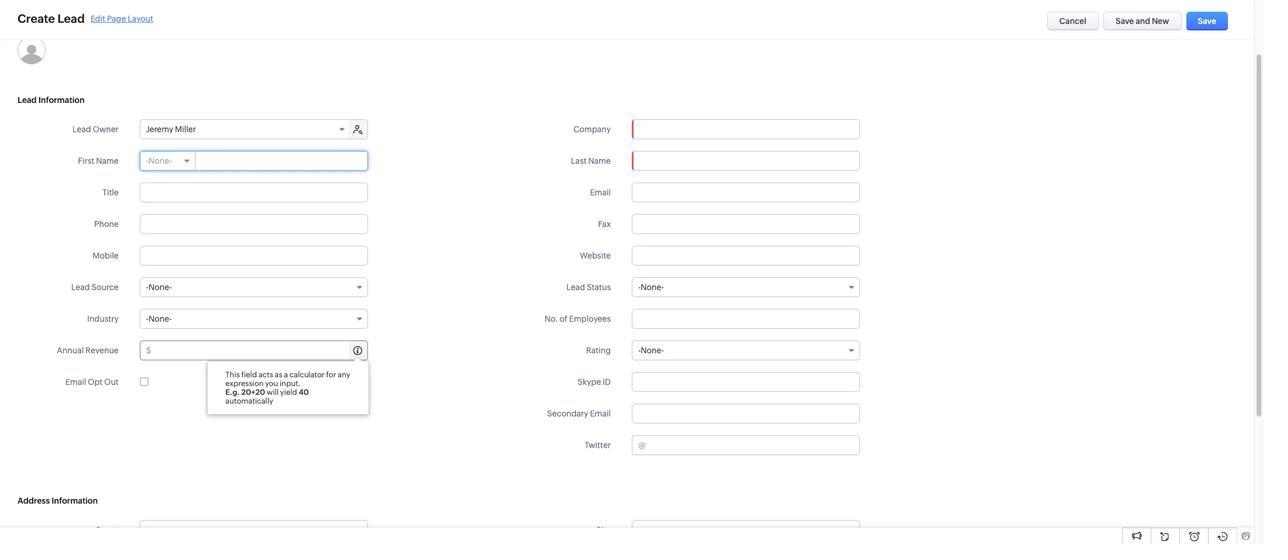 Task type: locate. For each thing, give the bounding box(es) containing it.
name
[[96, 156, 119, 166], [588, 156, 611, 166]]

none- for lead source
[[149, 283, 172, 292]]

none- right 'status'
[[641, 283, 664, 292]]

None text field
[[632, 214, 860, 234], [153, 341, 367, 360], [648, 436, 860, 455], [140, 520, 368, 540], [632, 214, 860, 234], [153, 341, 367, 360], [648, 436, 860, 455], [140, 520, 368, 540]]

- for rating
[[638, 346, 641, 355]]

secondary email
[[547, 409, 611, 418]]

lead left image
[[18, 12, 37, 22]]

lead
[[58, 12, 85, 25], [18, 12, 37, 22], [18, 95, 37, 105], [72, 125, 91, 134], [71, 283, 90, 292], [567, 283, 585, 292]]

none- right the source
[[149, 283, 172, 292]]

cancel button
[[1047, 12, 1099, 30]]

0 vertical spatial information
[[38, 95, 85, 105]]

city
[[596, 525, 611, 535]]

lead down image
[[18, 95, 37, 105]]

information up lead owner
[[38, 95, 85, 105]]

-None- field
[[140, 152, 195, 170], [140, 277, 368, 297], [632, 277, 860, 297], [140, 309, 368, 329], [632, 341, 860, 360]]

jeremy
[[146, 125, 173, 134]]

email for email
[[590, 188, 611, 197]]

-
[[146, 156, 149, 166], [146, 283, 149, 292], [638, 283, 641, 292], [146, 314, 149, 324], [638, 346, 641, 355]]

- for lead source
[[146, 283, 149, 292]]

and
[[1136, 16, 1151, 26]]

-none- right 'status'
[[638, 283, 664, 292]]

lead information
[[18, 95, 85, 105]]

none- for rating
[[641, 346, 664, 355]]

yield
[[280, 388, 297, 396]]

any
[[338, 370, 350, 379]]

lead left owner
[[72, 125, 91, 134]]

status
[[587, 283, 611, 292]]

lead status
[[567, 283, 611, 292]]

email opt out
[[65, 377, 119, 387]]

- right rating
[[638, 346, 641, 355]]

-none- up $
[[146, 314, 172, 324]]

save left and
[[1116, 16, 1134, 26]]

title
[[102, 188, 119, 197]]

edit page layout link
[[91, 14, 153, 23]]

save right new on the right top
[[1198, 16, 1217, 26]]

email
[[590, 188, 611, 197], [65, 377, 86, 387], [590, 409, 611, 418]]

1 name from the left
[[96, 156, 119, 166]]

-none- field for rating
[[632, 341, 860, 360]]

1 vertical spatial email
[[65, 377, 86, 387]]

first
[[78, 156, 94, 166]]

-none-
[[146, 156, 172, 166], [146, 283, 172, 292], [638, 283, 664, 292], [146, 314, 172, 324], [638, 346, 664, 355]]

1 save from the left
[[1116, 16, 1134, 26]]

field
[[241, 370, 257, 379]]

industry
[[87, 314, 119, 324]]

1 vertical spatial information
[[52, 496, 98, 506]]

this field acts as a calculator for any expression you input. e.g. 20+20 will yield 40 automatically
[[225, 370, 350, 405]]

none-
[[149, 156, 172, 166], [149, 283, 172, 292], [641, 283, 664, 292], [149, 314, 172, 324], [641, 346, 664, 355]]

address
[[18, 496, 50, 506]]

revenue
[[85, 346, 119, 355]]

save
[[1116, 16, 1134, 26], [1198, 16, 1217, 26]]

layout
[[128, 14, 153, 23]]

1 horizontal spatial save
[[1198, 16, 1217, 26]]

source
[[92, 283, 119, 292]]

lead left the source
[[71, 283, 90, 292]]

-none- right rating
[[638, 346, 664, 355]]

lead for lead source
[[71, 283, 90, 292]]

fax
[[598, 219, 611, 229]]

none- right rating
[[641, 346, 664, 355]]

name right first
[[96, 156, 119, 166]]

save button
[[1187, 12, 1228, 30]]

0 vertical spatial email
[[590, 188, 611, 197]]

2 vertical spatial email
[[590, 409, 611, 418]]

1 horizontal spatial name
[[588, 156, 611, 166]]

lead for lead image
[[18, 12, 37, 22]]

expression
[[225, 379, 264, 388]]

email left "opt"
[[65, 377, 86, 387]]

lead left 'status'
[[567, 283, 585, 292]]

secondary
[[547, 409, 588, 418]]

owner
[[93, 125, 119, 134]]

as
[[275, 370, 282, 379]]

employees
[[569, 314, 611, 324]]

- right the source
[[146, 283, 149, 292]]

0 horizontal spatial name
[[96, 156, 119, 166]]

none- up $
[[149, 314, 172, 324]]

-none- field for industry
[[140, 309, 368, 329]]

opt
[[88, 377, 103, 387]]

- up $
[[146, 314, 149, 324]]

will
[[267, 388, 279, 396]]

input.
[[280, 379, 301, 388]]

name for first name
[[96, 156, 119, 166]]

email up fax
[[590, 188, 611, 197]]

e.g.
[[225, 388, 240, 396]]

email for email opt out
[[65, 377, 86, 387]]

lead for lead status
[[567, 283, 585, 292]]

image
[[38, 12, 63, 22]]

- right 'status'
[[638, 283, 641, 292]]

lead owner
[[72, 125, 119, 134]]

annual revenue
[[57, 346, 119, 355]]

name right last
[[588, 156, 611, 166]]

2 save from the left
[[1198, 16, 1217, 26]]

information
[[38, 95, 85, 105], [52, 496, 98, 506]]

- for lead status
[[638, 283, 641, 292]]

email up twitter
[[590, 409, 611, 418]]

0 horizontal spatial save
[[1116, 16, 1134, 26]]

Jeremy Miller field
[[140, 120, 350, 139]]

2 name from the left
[[588, 156, 611, 166]]

rating
[[586, 346, 611, 355]]

@
[[638, 441, 646, 450]]

information right address
[[52, 496, 98, 506]]

None field
[[633, 120, 860, 139]]

phone
[[94, 219, 119, 229]]

-none- for lead status
[[638, 283, 664, 292]]

a
[[284, 370, 288, 379]]

None text field
[[633, 120, 860, 139], [632, 151, 860, 171], [196, 152, 367, 170], [140, 183, 368, 202], [632, 183, 860, 202], [140, 214, 368, 234], [140, 246, 368, 266], [632, 246, 860, 266], [632, 309, 860, 329], [632, 372, 860, 392], [632, 404, 860, 424], [632, 520, 860, 540], [633, 120, 860, 139], [632, 151, 860, 171], [196, 152, 367, 170], [140, 183, 368, 202], [632, 183, 860, 202], [140, 214, 368, 234], [140, 246, 368, 266], [632, 246, 860, 266], [632, 309, 860, 329], [632, 372, 860, 392], [632, 404, 860, 424], [632, 520, 860, 540]]

-none- right the source
[[146, 283, 172, 292]]

out
[[104, 377, 119, 387]]

- down jeremy
[[146, 156, 149, 166]]



Task type: vqa. For each thing, say whether or not it's contained in the screenshot.
the Data
no



Task type: describe. For each thing, give the bounding box(es) containing it.
name for last name
[[588, 156, 611, 166]]

create lead edit page layout
[[18, 12, 153, 25]]

annual
[[57, 346, 84, 355]]

information for address information
[[52, 496, 98, 506]]

20+20
[[241, 388, 265, 396]]

lead left edit
[[58, 12, 85, 25]]

first name
[[78, 156, 119, 166]]

calculator
[[290, 370, 325, 379]]

40
[[299, 388, 309, 396]]

id
[[603, 377, 611, 387]]

website
[[580, 251, 611, 260]]

-none- for rating
[[638, 346, 664, 355]]

-none- for industry
[[146, 314, 172, 324]]

address information
[[18, 496, 98, 506]]

last
[[571, 156, 587, 166]]

automatically
[[225, 396, 273, 405]]

company
[[574, 125, 611, 134]]

none- for industry
[[149, 314, 172, 324]]

none- down jeremy
[[149, 156, 172, 166]]

-none- field for lead status
[[632, 277, 860, 297]]

lead for lead owner
[[72, 125, 91, 134]]

no. of employees
[[545, 314, 611, 324]]

street
[[96, 525, 119, 535]]

edit
[[91, 14, 105, 23]]

save and new button
[[1104, 12, 1182, 30]]

lead image
[[18, 12, 63, 22]]

page
[[107, 14, 126, 23]]

last name
[[571, 156, 611, 166]]

lead source
[[71, 283, 119, 292]]

jeremy miller
[[146, 125, 196, 134]]

-none- down jeremy
[[146, 156, 172, 166]]

mobile
[[93, 251, 119, 260]]

create
[[18, 12, 55, 25]]

no.
[[545, 314, 558, 324]]

save for save
[[1198, 16, 1217, 26]]

of
[[560, 314, 568, 324]]

save for save and new
[[1116, 16, 1134, 26]]

-none- for lead source
[[146, 283, 172, 292]]

image image
[[18, 36, 46, 64]]

for
[[326, 370, 336, 379]]

miller
[[175, 125, 196, 134]]

- for industry
[[146, 314, 149, 324]]

none- for lead status
[[641, 283, 664, 292]]

twitter
[[585, 441, 611, 450]]

save and new
[[1116, 16, 1170, 26]]

cancel
[[1060, 16, 1087, 26]]

skype id
[[578, 377, 611, 387]]

lead for lead information
[[18, 95, 37, 105]]

you
[[265, 379, 278, 388]]

-none- field for lead source
[[140, 277, 368, 297]]

this
[[225, 370, 240, 379]]

$
[[146, 346, 151, 355]]

information for lead information
[[38, 95, 85, 105]]

new
[[1152, 16, 1170, 26]]

skype
[[578, 377, 601, 387]]

acts
[[259, 370, 273, 379]]



